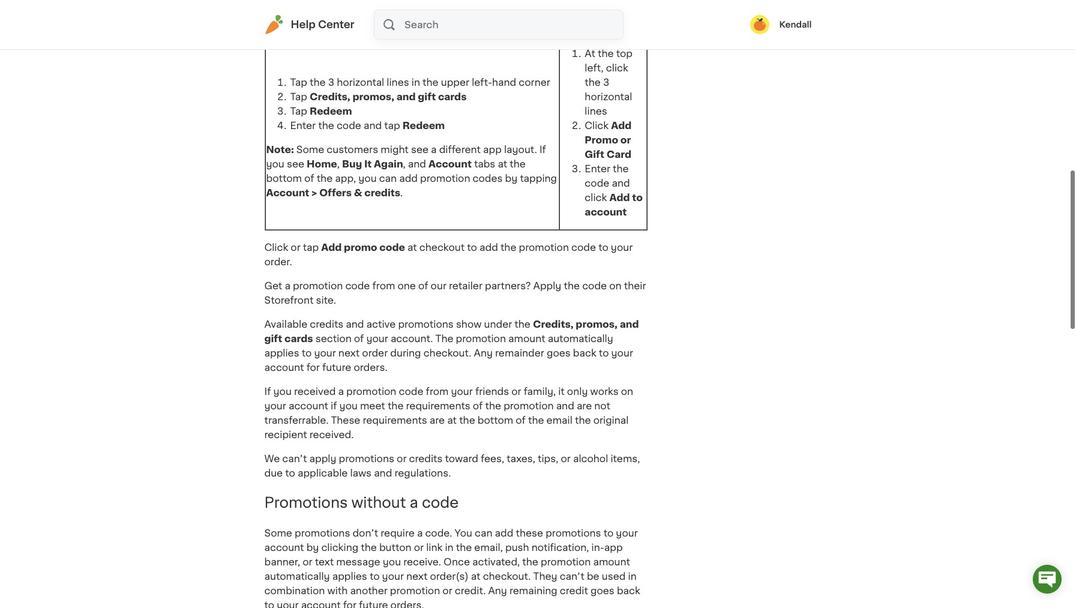 Task type: describe. For each thing, give the bounding box(es) containing it.
buy
[[342, 159, 362, 169]]

cards inside 'tap the 3 horizontal lines in the upper left-hand corner tap credits, promos, and gift cards tap redeem enter the code and tap redeem'
[[438, 92, 467, 102]]

and inside the "if you received a promotion code from your friends or family, it only works on your account if you meet the requirements of the promotion and are not transferrable. these requirements are at the bottom of the email the original recipient received."
[[556, 401, 574, 411]]

or right tips,
[[561, 454, 571, 464]]

promotions up "clicking"
[[295, 528, 350, 538]]

your up transferrable.
[[264, 401, 286, 411]]

button
[[379, 543, 412, 552]]

2 vertical spatial add
[[321, 243, 342, 252]]

get
[[264, 281, 282, 291]]

customers
[[327, 145, 378, 154]]

and inside enter the code and click
[[612, 178, 630, 188]]

some for customers
[[296, 145, 324, 154]]

or up regulations.
[[397, 454, 407, 464]]

account inside the "if you received a promotion code from your friends or family, it only works on your account if you meet the requirements of the promotion and are not transferrable. these requirements are at the bottom of the email the original recipient received."
[[289, 401, 328, 411]]

Search search field
[[403, 10, 623, 39]]

apply
[[533, 281, 561, 291]]

can inside the tabs at the bottom of the app, you can add promotion codes by tapping account > offers & credits .
[[379, 174, 397, 183]]

require
[[381, 528, 415, 538]]

taxes,
[[507, 454, 535, 464]]

3 tap from the top
[[290, 106, 307, 116]]

app inside some promotions don't require a code. you can add these promotions to your account by clicking the button or link in the email, push notification, in-app banner, or text message you receive. once activated, the promotion amount automatically applies to your next order
[[604, 543, 623, 552]]

tabs
[[474, 159, 495, 169]]

0 vertical spatial app
[[280, 22, 300, 32]]

get a promotion code from one of our retailer partners? apply the code on their storefront site.
[[264, 281, 646, 305]]

section
[[316, 334, 352, 343]]

1 horizontal spatial redeem
[[403, 121, 445, 130]]

or up order.
[[291, 243, 301, 252]]

under
[[484, 319, 512, 329]]

back inside any remaining credit goes back to your account for future orders.
[[617, 586, 640, 595]]

0 horizontal spatial see
[[287, 159, 304, 169]]

0 vertical spatial redeem
[[310, 106, 352, 116]]

1 horizontal spatial checkout.
[[483, 571, 531, 581]]

cards inside credits, promos, and gift cards
[[285, 334, 313, 343]]

you inside some promotions don't require a code. you can add these promotions to your account by clicking the button or link in the email, push notification, in-app banner, or text message you receive. once activated, the promotion amount automatically applies to your next order
[[383, 557, 401, 567]]

once
[[444, 557, 470, 567]]

you
[[455, 528, 472, 538]]

due
[[264, 468, 283, 478]]

tabs at the bottom of the app, you can add promotion codes by tapping account > offers & credits .
[[266, 159, 557, 198]]

it
[[364, 159, 372, 169]]

a inside get a promotion code from one of our retailer partners? apply the code on their storefront site.
[[285, 281, 290, 291]]

enter the code and click
[[585, 164, 630, 202]]

add inside some promotions don't require a code. you can add these promotions to your account by clicking the button or link in the email, push notification, in-app banner, or text message you receive. once activated, the promotion amount automatically applies to your next order
[[495, 528, 513, 538]]

at
[[585, 49, 595, 58]]

promotions up notification,
[[546, 528, 601, 538]]

they
[[533, 571, 557, 581]]

click or tap add promo code
[[264, 243, 405, 252]]

to right checkout
[[467, 243, 477, 252]]

some customers might see a different app layout. if you see
[[266, 145, 546, 169]]

transferrable.
[[264, 416, 329, 425]]

email
[[547, 416, 573, 425]]

receive.
[[403, 557, 441, 567]]

during
[[390, 348, 421, 358]]

and inside we can't apply promotions or credits toward fees, taxes, tips, or alcohol items, due to applicable laws and regulations.
[[374, 468, 392, 478]]

only
[[567, 387, 588, 396]]

next inside section of your account. the promotion amount automatically applies to your next order during checkout. any remainder goes back to your account for future orders.
[[338, 348, 360, 358]]

these
[[331, 416, 360, 425]]

app,
[[335, 174, 356, 183]]

layout.
[[504, 145, 537, 154]]

partners?
[[485, 281, 531, 291]]

user avatar image
[[751, 15, 770, 34]]

show
[[456, 319, 482, 329]]

credits, promos, and gift cards
[[264, 319, 639, 343]]

add promo or gift card
[[585, 121, 632, 159]]

the inside at checkout to add the promotion code to your order.
[[501, 243, 516, 252]]

your down 'section'
[[314, 348, 336, 358]]

account inside section of your account. the promotion amount automatically applies to your next order during checkout. any remainder goes back to your account for future orders.
[[264, 363, 304, 372]]

1 vertical spatial tap
[[303, 243, 319, 252]]

bottom inside the tabs at the bottom of the app, you can add promotion codes by tapping account > offers & credits .
[[266, 174, 302, 183]]

of inside get a promotion code from one of our retailer partners? apply the code on their storefront site.
[[418, 281, 428, 291]]

1 horizontal spatial are
[[577, 401, 592, 411]]

at inside the tabs at the bottom of the app, you can add promotion codes by tapping account > offers & credits .
[[498, 159, 507, 169]]

automatically inside section of your account. the promotion amount automatically applies to your next order during checkout. any remainder goes back to your account for future orders.
[[548, 334, 613, 343]]

tap inside 'tap the 3 horizontal lines in the upper left-hand corner tap credits, promos, and gift cards tap redeem enter the code and tap redeem'
[[384, 121, 400, 130]]

promotion inside get a promotion code from one of our retailer partners? apply the code on their storefront site.
[[293, 281, 343, 291]]

on
[[561, 22, 576, 32]]

in-
[[266, 22, 280, 32]]

link
[[426, 543, 443, 552]]

the down home
[[317, 174, 333, 183]]

3 inside 'tap the 3 horizontal lines in the upper left-hand corner tap credits, promos, and gift cards tap redeem enter the code and tap redeem'
[[328, 78, 334, 87]]

and down might
[[408, 159, 426, 169]]

the inside enter the code and click
[[613, 164, 629, 174]]

kendall link
[[751, 15, 812, 34]]

1 horizontal spatial see
[[411, 145, 429, 154]]

or inside the "if you received a promotion code from your friends or family, it only works on your account if you meet the requirements of the promotion and are not transferrable. these requirements are at the bottom of the email the original recipient received."
[[512, 387, 521, 396]]

any remaining credit goes back to your account for future orders.
[[264, 586, 640, 608]]

1 , from the left
[[337, 159, 340, 169]]

>
[[312, 188, 317, 198]]

tap the 3 horizontal lines in the upper left-hand corner tap credits, promos, and gift cards tap redeem enter the code and tap redeem
[[290, 78, 550, 130]]

works
[[590, 387, 619, 396]]

the up the customers
[[318, 121, 334, 130]]

your left friends
[[451, 387, 473, 396]]

the right on
[[578, 22, 595, 32]]

again
[[374, 159, 403, 169]]

or inside 'add promo or gift card'
[[621, 135, 631, 145]]

or up receive.
[[414, 543, 424, 552]]

can inside some promotions don't require a code. you can add these promotions to your account by clicking the button or link in the email, push notification, in-app banner, or text message you receive. once activated, the promotion amount automatically applies to your next order
[[475, 528, 493, 538]]

the
[[435, 334, 453, 343]]

or inside they can't be used in combination with another promotion or credit.
[[443, 586, 452, 595]]

at inside at checkout to add the promotion code to your order.
[[408, 243, 417, 252]]

of down friends
[[473, 401, 483, 411]]

to down add to account
[[599, 243, 609, 252]]

add for account
[[610, 193, 630, 202]]

promo
[[585, 135, 618, 145]]

any inside any remaining credit goes back to your account for future orders.
[[488, 586, 507, 595]]

your inside any remaining credit goes back to your account for future orders.
[[277, 600, 299, 608]]

to down available
[[302, 348, 312, 358]]

of down the family,
[[516, 416, 526, 425]]

text
[[315, 557, 334, 567]]

next inside some promotions don't require a code. you can add these promotions to your account by clicking the button or link in the email, push notification, in-app banner, or text message you receive. once activated, the promotion amount automatically applies to your next order
[[406, 571, 428, 581]]

1 vertical spatial credits
[[310, 319, 343, 329]]

if inside the "if you received a promotion code from your friends or family, it only works on your account if you meet the requirements of the promotion and are not transferrable. these requirements are at the bottom of the email the original recipient received."
[[264, 387, 271, 396]]

the down "left,"
[[585, 78, 601, 87]]

on the website
[[561, 22, 637, 32]]

help center link
[[264, 15, 354, 34]]

available credits and active promotions show under the
[[264, 319, 533, 329]]

you inside the tabs at the bottom of the app, you can add promotion codes by tapping account > offers & credits .
[[358, 174, 377, 183]]

and inside credits, promos, and gift cards
[[620, 319, 639, 329]]

promotion inside the tabs at the bottom of the app, you can add promotion codes by tapping account > offers & credits .
[[420, 174, 470, 183]]

the left the upper
[[423, 78, 439, 87]]

in inside some promotions don't require a code. you can add these promotions to your account by clicking the button or link in the email, push notification, in-app banner, or text message you receive. once activated, the promotion amount automatically applies to your next order
[[445, 543, 454, 552]]

1 vertical spatial are
[[430, 416, 445, 425]]

add to account
[[585, 193, 643, 217]]

promotion inside at checkout to add the promotion code to your order.
[[519, 243, 569, 252]]

applies inside section of your account. the promotion amount automatically applies to your next order during checkout. any remainder goes back to your account for future orders.
[[264, 348, 299, 358]]

in inside they can't be used in combination with another promotion or credit.
[[628, 571, 637, 581]]

code up code.
[[422, 496, 459, 510]]

the inside get a promotion code from one of our retailer partners? apply the code on their storefront site.
[[564, 281, 580, 291]]

promotion inside some promotions don't require a code. you can add these promotions to your account by clicking the button or link in the email, push notification, in-app banner, or text message you receive. once activated, the promotion amount automatically applies to your next order
[[541, 557, 591, 567]]

left-
[[472, 78, 492, 87]]

a down regulations.
[[410, 496, 418, 510]]

at inside the "if you received a promotion code from your friends or family, it only works on your account if you meet the requirements of the promotion and are not transferrable. these requirements are at the bottom of the email the original recipient received."
[[447, 416, 457, 425]]

checkout
[[419, 243, 465, 252]]

website
[[597, 22, 637, 32]]

account inside add to account
[[585, 207, 627, 217]]

notification,
[[532, 543, 589, 552]]

promotion inside they can't be used in combination with another promotion or credit.
[[390, 586, 440, 595]]

to up in-
[[604, 528, 614, 538]]

hand
[[492, 78, 516, 87]]

with
[[327, 586, 348, 595]]

at checkout to add the promotion code to your order.
[[264, 243, 633, 267]]

home , buy it again , and account
[[307, 159, 472, 169]]

code down promo at the left top of the page
[[345, 281, 370, 291]]

not
[[594, 401, 610, 411]]

from inside the "if you received a promotion code from your friends or family, it only works on your account if you meet the requirements of the promotion and are not transferrable. these requirements are at the bottom of the email the original recipient received."
[[426, 387, 449, 396]]

our
[[431, 281, 447, 291]]

offers
[[319, 188, 352, 198]]

clicking
[[321, 543, 358, 552]]

fees,
[[481, 454, 504, 464]]

2 , from the left
[[403, 159, 406, 169]]

account.
[[391, 334, 433, 343]]

bottom inside the "if you received a promotion code from your friends or family, it only works on your account if you meet the requirements of the promotion and are not transferrable. these requirements are at the bottom of the email the original recipient received."
[[478, 416, 513, 425]]

order inside some promotions don't require a code. you can add these promotions to your account by clicking the button or link in the email, push notification, in-app banner, or text message you receive. once activated, the promotion amount automatically applies to your next order
[[430, 571, 456, 581]]

click for click or tap add promo code
[[264, 243, 288, 252]]

family,
[[524, 387, 556, 396]]

code right promo at the left top of the page
[[379, 243, 405, 252]]

and up 'section'
[[346, 319, 364, 329]]

if
[[331, 401, 337, 411]]

from inside get a promotion code from one of our retailer partners? apply the code on their storefront site.
[[372, 281, 395, 291]]

be
[[587, 571, 599, 581]]

codes
[[473, 174, 503, 183]]

promotions inside we can't apply promotions or credits toward fees, taxes, tips, or alcohol items, due to applicable laws and regulations.
[[339, 454, 394, 464]]

upper
[[441, 78, 469, 87]]

credits, inside credits, promos, and gift cards
[[533, 319, 574, 329]]

promo
[[344, 243, 377, 252]]

kendall
[[779, 20, 812, 29]]

any inside section of your account. the promotion amount automatically applies to your next order during checkout. any remainder goes back to your account for future orders.
[[474, 348, 493, 358]]

enter inside 'tap the 3 horizontal lines in the upper left-hand corner tap credits, promos, and gift cards tap redeem enter the code and tap redeem'
[[290, 121, 316, 130]]

orders. inside any remaining credit goes back to your account for future orders.
[[391, 600, 424, 608]]

the down layout.
[[510, 159, 526, 169]]

you right if
[[339, 401, 358, 411]]

tapping
[[520, 174, 557, 183]]

back inside section of your account. the promotion amount automatically applies to your next order during checkout. any remainder goes back to your account for future orders.
[[573, 348, 596, 358]]

recipient
[[264, 430, 307, 440]]

retailer
[[449, 281, 483, 291]]

tips,
[[538, 454, 558, 464]]

don't
[[353, 528, 378, 538]]

lines inside the at the top left, click the 3 horizontal lines
[[585, 106, 607, 116]]

the right at
[[598, 49, 614, 58]]

1 horizontal spatial account
[[429, 159, 472, 169]]

storefront
[[264, 295, 314, 305]]

remainder
[[495, 348, 544, 358]]

future inside section of your account. the promotion amount automatically applies to your next order during checkout. any remainder goes back to your account for future orders.
[[322, 363, 351, 372]]



Task type: locate. For each thing, give the bounding box(es) containing it.
we can't apply promotions or credits toward fees, taxes, tips, or alcohol items, due to applicable laws and regulations.
[[264, 454, 640, 478]]

credits inside the tabs at the bottom of the app, you can add promotion codes by tapping account > offers & credits .
[[364, 188, 400, 198]]

0 vertical spatial order
[[362, 348, 388, 358]]

on left their
[[609, 281, 622, 291]]

can up email,
[[475, 528, 493, 538]]

future down another
[[359, 600, 388, 608]]

0 vertical spatial bottom
[[266, 174, 302, 183]]

code
[[337, 121, 361, 130], [585, 178, 609, 188], [379, 243, 405, 252], [571, 243, 596, 252], [345, 281, 370, 291], [582, 281, 607, 291], [399, 387, 423, 396], [422, 496, 459, 510]]

cards down available
[[285, 334, 313, 343]]

any down (s) at checkout.
[[488, 586, 507, 595]]

add for or
[[611, 121, 632, 130]]

add inside 'add promo or gift card'
[[611, 121, 632, 130]]

for inside any remaining credit goes back to your account for future orders.
[[343, 600, 357, 608]]

0 vertical spatial future
[[322, 363, 351, 372]]

the right meet
[[388, 401, 404, 411]]

1 vertical spatial any
[[488, 586, 507, 595]]

promotion down notification,
[[541, 557, 591, 567]]

from left one
[[372, 281, 395, 291]]

1 vertical spatial credits,
[[533, 319, 574, 329]]

0 vertical spatial amount
[[508, 334, 545, 343]]

0 vertical spatial see
[[411, 145, 429, 154]]

credit.
[[455, 586, 486, 595]]

applicable
[[298, 468, 348, 478]]

top
[[616, 49, 633, 58]]

friends
[[475, 387, 509, 396]]

the down help center
[[310, 78, 326, 87]]

credits inside we can't apply promotions or credits toward fees, taxes, tips, or alcohol items, due to applicable laws and regulations.
[[409, 454, 443, 464]]

1 vertical spatial requirements
[[363, 416, 427, 425]]

home
[[307, 159, 337, 169]]

the up toward
[[459, 416, 475, 425]]

0 horizontal spatial credits
[[310, 319, 343, 329]]

tap
[[384, 121, 400, 130], [303, 243, 319, 252]]

0 horizontal spatial for
[[306, 363, 320, 372]]

by inside the tabs at the bottom of the app, you can add promotion codes by tapping account > offers & credits .
[[505, 174, 518, 183]]

redeem up "some customers might see a different app layout. if you see"
[[403, 121, 445, 130]]

0 horizontal spatial goes
[[547, 348, 571, 358]]

0 vertical spatial credits
[[364, 188, 400, 198]]

2 horizontal spatial credits
[[409, 454, 443, 464]]

2 3 from the left
[[603, 78, 610, 87]]

in right link
[[445, 543, 454, 552]]

can't for we
[[282, 454, 307, 464]]

1 tap from the top
[[290, 78, 307, 87]]

can
[[379, 174, 397, 183], [475, 528, 493, 538]]

site.
[[316, 295, 336, 305]]

of inside the tabs at the bottom of the app, you can add promotion codes by tapping account > offers & credits .
[[304, 174, 314, 183]]

0 horizontal spatial ,
[[337, 159, 340, 169]]

1 horizontal spatial back
[[617, 586, 640, 595]]

1 vertical spatial back
[[617, 586, 640, 595]]

see down note:
[[287, 159, 304, 169]]

can't for they
[[560, 571, 585, 581]]

horizontal inside 'tap the 3 horizontal lines in the upper left-hand corner tap credits, promos, and gift cards tap redeem enter the code and tap redeem'
[[337, 78, 384, 87]]

0 horizontal spatial app
[[280, 22, 300, 32]]

0 horizontal spatial promos,
[[353, 92, 394, 102]]

0 vertical spatial automatically
[[548, 334, 613, 343]]

next down 'section'
[[338, 348, 360, 358]]

account down enter the code and click
[[585, 207, 627, 217]]

0 vertical spatial cards
[[438, 92, 467, 102]]

click for top
[[606, 63, 628, 73]]

1 horizontal spatial horizontal
[[585, 92, 632, 102]]

1 horizontal spatial 3
[[603, 78, 610, 87]]

1 vertical spatial lines
[[585, 106, 607, 116]]

and
[[397, 92, 416, 102], [364, 121, 382, 130], [408, 159, 426, 169], [612, 178, 630, 188], [346, 319, 364, 329], [620, 319, 639, 329], [556, 401, 574, 411], [374, 468, 392, 478]]

app inside "some customers might see a different app layout. if you see"
[[483, 145, 502, 154]]

in inside 'tap the 3 horizontal lines in the upper left-hand corner tap credits, promos, and gift cards tap redeem enter the code and tap redeem'
[[412, 78, 420, 87]]

0 horizontal spatial are
[[430, 416, 445, 425]]

0 horizontal spatial automatically
[[264, 571, 330, 581]]

card
[[607, 150, 632, 159]]

2 horizontal spatial app
[[604, 543, 623, 552]]

1 vertical spatial see
[[287, 159, 304, 169]]

1 3 from the left
[[328, 78, 334, 87]]

message
[[336, 557, 380, 567]]

any down the show
[[474, 348, 493, 358]]

lines left the upper
[[387, 78, 409, 87]]

0 vertical spatial on
[[609, 281, 622, 291]]

on inside the "if you received a promotion code from your friends or family, it only works on your account if you meet the requirements of the promotion and are not transferrable. these requirements are at the bottom of the email the original recipient received."
[[621, 387, 633, 396]]

bottom
[[266, 174, 302, 183], [478, 416, 513, 425]]

add up promo
[[611, 121, 632, 130]]

the right the apply
[[564, 281, 580, 291]]

a inside the "if you received a promotion code from your friends or family, it only works on your account if you meet the requirements of the promotion and are not transferrable. these requirements are at the bottom of the email the original recipient received."
[[338, 387, 344, 396]]

you inside "some customers might see a different app layout. if you see"
[[266, 159, 284, 169]]

1 vertical spatial future
[[359, 600, 388, 608]]

the up partners?
[[501, 243, 516, 252]]

your down active
[[366, 334, 388, 343]]

1 vertical spatial from
[[426, 387, 449, 396]]

2 vertical spatial add
[[495, 528, 513, 538]]

1 vertical spatial applies
[[332, 571, 367, 581]]

promotion
[[420, 174, 470, 183], [519, 243, 569, 252], [293, 281, 343, 291], [456, 334, 506, 343], [346, 387, 396, 396], [504, 401, 554, 411], [541, 557, 591, 567], [390, 586, 440, 595]]

to inside any remaining credit goes back to your account for future orders.
[[264, 600, 274, 608]]

requirements down meet
[[363, 416, 427, 425]]

and down their
[[620, 319, 639, 329]]

or up card
[[621, 135, 631, 145]]

promotions up laws
[[339, 454, 394, 464]]

automatically inside some promotions don't require a code. you can add these promotions to your account by clicking the button or link in the email, push notification, in-app banner, or text message you receive. once activated, the promotion amount automatically applies to your next order
[[264, 571, 330, 581]]

2 vertical spatial credits
[[409, 454, 443, 464]]

it
[[558, 387, 565, 396]]

0 vertical spatial any
[[474, 348, 493, 358]]

1 vertical spatial next
[[406, 571, 428, 581]]

0 horizontal spatial cards
[[285, 334, 313, 343]]

0 vertical spatial orders.
[[354, 363, 388, 372]]

by up text
[[306, 543, 319, 552]]

horizontal inside the at the top left, click the 3 horizontal lines
[[585, 92, 632, 102]]

0 horizontal spatial in
[[412, 78, 420, 87]]

are
[[577, 401, 592, 411], [430, 416, 445, 425]]

0 horizontal spatial applies
[[264, 348, 299, 358]]

and right laws
[[374, 468, 392, 478]]

the down don't
[[361, 543, 377, 552]]

applies down available
[[264, 348, 299, 358]]

promos, inside credits, promos, and gift cards
[[576, 319, 618, 329]]

click inside enter the code and click
[[585, 193, 607, 202]]

help center
[[291, 20, 354, 29]]

or left the family,
[[512, 387, 521, 396]]

0 vertical spatial are
[[577, 401, 592, 411]]

orders. inside section of your account. the promotion amount automatically applies to your next order during checkout. any remainder goes back to your account for future orders.
[[354, 363, 388, 372]]

you up transferrable.
[[273, 387, 292, 396]]

and up might
[[397, 92, 416, 102]]

1 horizontal spatial some
[[296, 145, 324, 154]]

add
[[399, 174, 418, 183], [480, 243, 498, 252], [495, 528, 513, 538]]

some up banner,
[[264, 528, 292, 538]]

in-
[[592, 543, 604, 552]]

3 inside the at the top left, click the 3 horizontal lines
[[603, 78, 610, 87]]

of
[[304, 174, 314, 183], [418, 281, 428, 291], [354, 334, 364, 343], [473, 401, 483, 411], [516, 416, 526, 425]]

promotions up account.
[[398, 319, 454, 329]]

account inside any remaining credit goes back to your account for future orders.
[[301, 600, 341, 608]]

enter down gift
[[585, 164, 610, 174]]

are down only at the bottom right of the page
[[577, 401, 592, 411]]

1 vertical spatial for
[[343, 600, 357, 608]]

the right the email
[[575, 416, 591, 425]]

1 vertical spatial if
[[264, 387, 271, 396]]

1 horizontal spatial app
[[483, 145, 502, 154]]

(s)
[[456, 571, 469, 581]]

0 vertical spatial tap
[[384, 121, 400, 130]]

0 horizontal spatial amount
[[508, 334, 545, 343]]

different
[[439, 145, 481, 154]]

promotion inside section of your account. the promotion amount automatically applies to your next order during checkout. any remainder goes back to your account for future orders.
[[456, 334, 506, 343]]

1 horizontal spatial can't
[[560, 571, 585, 581]]

goes inside section of your account. the promotion amount automatically applies to your next order during checkout. any remainder goes back to your account for future orders.
[[547, 348, 571, 358]]

account inside some promotions don't require a code. you can add these promotions to your account by clicking the button or link in the email, push notification, in-app banner, or text message you receive. once activated, the promotion amount automatically applies to your next order
[[264, 543, 304, 552]]

received
[[294, 387, 336, 396]]

1 vertical spatial checkout.
[[483, 571, 531, 581]]

credits, inside 'tap the 3 horizontal lines in the upper left-hand corner tap credits, promos, and gift cards tap redeem enter the code and tap redeem'
[[310, 92, 350, 102]]

1 horizontal spatial amount
[[593, 557, 630, 567]]

to right due
[[285, 468, 295, 478]]

lines inside 'tap the 3 horizontal lines in the upper left-hand corner tap credits, promos, and gift cards tap redeem enter the code and tap redeem'
[[387, 78, 409, 87]]

promotion down the family,
[[504, 401, 554, 411]]

0 vertical spatial can
[[379, 174, 397, 183]]

0 vertical spatial add
[[611, 121, 632, 130]]

to up another
[[370, 571, 380, 581]]

click
[[606, 63, 628, 73], [585, 193, 607, 202]]

alcohol
[[573, 454, 608, 464]]

add down card
[[610, 193, 630, 202]]

1 vertical spatial add
[[610, 193, 630, 202]]

0 vertical spatial gift
[[418, 92, 436, 102]]

gift inside 'tap the 3 horizontal lines in the upper left-hand corner tap credits, promos, and gift cards tap redeem enter the code and tap redeem'
[[418, 92, 436, 102]]

left,
[[585, 63, 604, 73]]

to inside we can't apply promotions or credits toward fees, taxes, tips, or alcohol items, due to applicable laws and regulations.
[[285, 468, 295, 478]]

2 vertical spatial tap
[[290, 106, 307, 116]]

account left ">" at the top left of page
[[266, 188, 309, 198]]

push
[[505, 543, 529, 552]]

credits,
[[310, 92, 350, 102], [533, 319, 574, 329]]

click for click
[[585, 121, 611, 130]]

your up another
[[382, 571, 404, 581]]

0 horizontal spatial can't
[[282, 454, 307, 464]]

add inside the tabs at the bottom of the app, you can add promotion codes by tapping account > offers & credits .
[[399, 174, 418, 183]]

in
[[412, 78, 420, 87], [445, 543, 454, 552], [628, 571, 637, 581]]

note:
[[266, 145, 296, 154]]

amount
[[508, 334, 545, 343], [593, 557, 630, 567]]

and up the customers
[[364, 121, 382, 130]]

bottom down note:
[[266, 174, 302, 183]]

account
[[585, 207, 627, 217], [264, 363, 304, 372], [289, 401, 328, 411], [264, 543, 304, 552], [301, 600, 341, 608]]

gift inside credits, promos, and gift cards
[[264, 334, 282, 343]]

add
[[611, 121, 632, 130], [610, 193, 630, 202], [321, 243, 342, 252]]

some
[[296, 145, 324, 154], [264, 528, 292, 538]]

their
[[624, 281, 646, 291]]

1 vertical spatial can't
[[560, 571, 585, 581]]

you down button
[[383, 557, 401, 567]]

1 vertical spatial promos,
[[576, 319, 618, 329]]

from down section of your account. the promotion amount automatically applies to your next order during checkout. any remainder goes back to your account for future orders.
[[426, 387, 449, 396]]

the left the email
[[528, 416, 544, 425]]

future inside any remaining credit goes back to your account for future orders.
[[359, 600, 388, 608]]

can't right we
[[282, 454, 307, 464]]

promotion down receive.
[[390, 586, 440, 595]]

by inside some promotions don't require a code. you can add these promotions to your account by clicking the button or link in the email, push notification, in-app banner, or text message you receive. once activated, the promotion amount automatically applies to your next order
[[306, 543, 319, 552]]

2 vertical spatial app
[[604, 543, 623, 552]]

checkout. inside section of your account. the promotion amount automatically applies to your next order during checkout. any remainder goes back to your account for future orders.
[[424, 348, 471, 358]]

0 vertical spatial if
[[540, 145, 546, 154]]

3 down "left,"
[[603, 78, 610, 87]]

of inside section of your account. the promotion amount automatically applies to your next order during checkout. any remainder goes back to your account for future orders.
[[354, 334, 364, 343]]

3
[[328, 78, 334, 87], [603, 78, 610, 87]]

promotion up site.
[[293, 281, 343, 291]]

credits, down the apply
[[533, 319, 574, 329]]

some promotions don't require a code. you can add these promotions to your account by clicking the button or link in the email, push notification, in-app banner, or text message you receive. once activated, the promotion amount automatically applies to your next order
[[264, 528, 638, 581]]

1 vertical spatial click
[[264, 243, 288, 252]]

and up add to account
[[612, 178, 630, 188]]

to down combination
[[264, 600, 274, 608]]

add up push
[[495, 528, 513, 538]]

code inside 'tap the 3 horizontal lines in the upper left-hand corner tap credits, promos, and gift cards tap redeem enter the code and tap redeem'
[[337, 121, 361, 130]]

on inside get a promotion code from one of our retailer partners? apply the code on their storefront site.
[[609, 281, 622, 291]]

0 vertical spatial for
[[306, 363, 320, 372]]

account
[[429, 159, 472, 169], [266, 188, 309, 198]]

to right enter the code and click
[[632, 193, 643, 202]]

0 horizontal spatial order
[[362, 348, 388, 358]]

click up promo
[[585, 121, 611, 130]]

credits up regulations.
[[409, 454, 443, 464]]

0 horizontal spatial horizontal
[[337, 78, 384, 87]]

0 horizontal spatial click
[[264, 243, 288, 252]]

amount up used
[[593, 557, 630, 567]]

lines
[[387, 78, 409, 87], [585, 106, 607, 116]]

1 vertical spatial gift
[[264, 334, 282, 343]]

tap
[[290, 78, 307, 87], [290, 92, 307, 102], [290, 106, 307, 116]]

if inside "some customers might see a different app layout. if you see"
[[540, 145, 546, 154]]

1 horizontal spatial tap
[[384, 121, 400, 130]]

some for promotions
[[264, 528, 292, 538]]

enter inside enter the code and click
[[585, 164, 610, 174]]

&
[[354, 188, 362, 198]]

account down with
[[301, 600, 341, 608]]

bottom down friends
[[478, 416, 513, 425]]

order inside section of your account. the promotion amount automatically applies to your next order during checkout. any remainder goes back to your account for future orders.
[[362, 348, 388, 358]]

0 vertical spatial can't
[[282, 454, 307, 464]]

0 horizontal spatial orders.
[[354, 363, 388, 372]]

code up add to account
[[585, 178, 609, 188]]

the down friends
[[485, 401, 501, 411]]

code inside enter the code and click
[[585, 178, 609, 188]]

can't inside they can't be used in combination with another promotion or credit.
[[560, 571, 585, 581]]

0 horizontal spatial credits,
[[310, 92, 350, 102]]

0 horizontal spatial gift
[[264, 334, 282, 343]]

0 vertical spatial requirements
[[406, 401, 470, 411]]

by right the codes
[[505, 174, 518, 183]]

the right under
[[515, 319, 531, 329]]

code down add to account
[[571, 243, 596, 252]]

promos, inside 'tap the 3 horizontal lines in the upper left-hand corner tap credits, promos, and gift cards tap redeem enter the code and tap redeem'
[[353, 92, 394, 102]]

orders. up meet
[[354, 363, 388, 372]]

section of your account. the promotion amount automatically applies to your next order during checkout. any remainder goes back to your account for future orders.
[[264, 334, 633, 372]]

1 horizontal spatial click
[[585, 121, 611, 130]]

future
[[322, 363, 351, 372], [359, 600, 388, 608]]

toward
[[445, 454, 478, 464]]

.
[[400, 188, 403, 198]]

credits
[[364, 188, 400, 198], [310, 319, 343, 329], [409, 454, 443, 464]]

add left promo at the left top of the page
[[321, 243, 342, 252]]

1 vertical spatial app
[[483, 145, 502, 154]]

activated,
[[472, 557, 520, 567]]

0 horizontal spatial next
[[338, 348, 360, 358]]

promotion up meet
[[346, 387, 396, 396]]

applies inside some promotions don't require a code. you can add these promotions to your account by clicking the button or link in the email, push notification, in-app banner, or text message you receive. once activated, the promotion amount automatically applies to your next order
[[332, 571, 367, 581]]

these
[[516, 528, 543, 538]]

click inside the at the top left, click the 3 horizontal lines
[[606, 63, 628, 73]]

0 vertical spatial goes
[[547, 348, 571, 358]]

applies down message
[[332, 571, 367, 581]]

1 vertical spatial cards
[[285, 334, 313, 343]]

regulations.
[[395, 468, 451, 478]]

for up received
[[306, 363, 320, 372]]

any
[[474, 348, 493, 358], [488, 586, 507, 595]]

2 tap from the top
[[290, 92, 307, 102]]

to inside add to account
[[632, 193, 643, 202]]

a left code.
[[417, 528, 423, 538]]

3 down center
[[328, 78, 334, 87]]

a inside some promotions don't require a code. you can add these promotions to your account by clicking the button or link in the email, push notification, in-app banner, or text message you receive. once activated, the promotion amount automatically applies to your next order
[[417, 528, 423, 538]]

credits up 'section'
[[310, 319, 343, 329]]

1 vertical spatial can
[[475, 528, 493, 538]]

,
[[337, 159, 340, 169], [403, 159, 406, 169]]

for inside section of your account. the promotion amount automatically applies to your next order during checkout. any remainder goes back to your account for future orders.
[[306, 363, 320, 372]]

code left their
[[582, 281, 607, 291]]

used
[[602, 571, 626, 581]]

if right layout.
[[540, 145, 546, 154]]

a inside "some customers might see a different app layout. if you see"
[[431, 145, 437, 154]]

amount inside some promotions don't require a code. you can add these promotions to your account by clicking the button or link in the email, push notification, in-app banner, or text message you receive. once activated, the promotion amount automatically applies to your next order
[[593, 557, 630, 567]]

on
[[609, 281, 622, 291], [621, 387, 633, 396]]

0 vertical spatial enter
[[290, 121, 316, 130]]

if you received a promotion code from your friends or family, it only works on your account if you meet the requirements of the promotion and are not transferrable. these requirements are at the bottom of the email the original recipient received.
[[264, 387, 633, 440]]

code.
[[425, 528, 452, 538]]

1 horizontal spatial lines
[[585, 106, 607, 116]]

your up their
[[611, 243, 633, 252]]

gift
[[418, 92, 436, 102], [264, 334, 282, 343]]

0 horizontal spatial checkout.
[[424, 348, 471, 358]]

1 vertical spatial tap
[[290, 92, 307, 102]]

1 horizontal spatial if
[[540, 145, 546, 154]]

active
[[367, 319, 396, 329]]

account down received
[[289, 401, 328, 411]]

help
[[291, 20, 316, 29]]

click for code
[[585, 193, 607, 202]]

to
[[632, 193, 643, 202], [467, 243, 477, 252], [599, 243, 609, 252], [302, 348, 312, 358], [599, 348, 609, 358], [285, 468, 295, 478], [604, 528, 614, 538], [370, 571, 380, 581], [264, 600, 274, 608]]

1 vertical spatial add
[[480, 243, 498, 252]]

credits right &
[[364, 188, 400, 198]]

automatically
[[548, 334, 613, 343], [264, 571, 330, 581]]

checkout.
[[424, 348, 471, 358], [483, 571, 531, 581]]

1 horizontal spatial applies
[[332, 571, 367, 581]]

some inside "some customers might see a different app layout. if you see"
[[296, 145, 324, 154]]

at right (s)
[[471, 571, 481, 581]]

to up works
[[599, 348, 609, 358]]

we
[[264, 454, 280, 464]]

goes inside any remaining credit goes back to your account for future orders.
[[591, 586, 615, 595]]

amount inside section of your account. the promotion amount automatically applies to your next order during checkout. any remainder goes back to your account for future orders.
[[508, 334, 545, 343]]

promotions without a code
[[264, 496, 459, 510]]

the down push
[[522, 557, 538, 567]]

0 vertical spatial some
[[296, 145, 324, 154]]

promotions
[[264, 496, 348, 510]]

credit
[[560, 586, 588, 595]]

instacart image
[[264, 15, 284, 34]]

1 horizontal spatial enter
[[585, 164, 610, 174]]

0 horizontal spatial redeem
[[310, 106, 352, 116]]

code inside at checkout to add the promotion code to your order.
[[571, 243, 596, 252]]

banner,
[[264, 557, 300, 567]]

1 horizontal spatial ,
[[403, 159, 406, 169]]

from
[[372, 281, 395, 291], [426, 387, 449, 396]]

1 vertical spatial enter
[[585, 164, 610, 174]]

add up .
[[399, 174, 418, 183]]

can't inside we can't apply promotions or credits toward fees, taxes, tips, or alcohol items, due to applicable laws and regulations.
[[282, 454, 307, 464]]

1 horizontal spatial next
[[406, 571, 428, 581]]

0 horizontal spatial bottom
[[266, 174, 302, 183]]

some inside some promotions don't require a code. you can add these promotions to your account by clicking the button or link in the email, push notification, in-app banner, or text message you receive. once activated, the promotion amount automatically applies to your next order
[[264, 528, 292, 538]]

your up used
[[616, 528, 638, 538]]

or left text
[[303, 557, 312, 567]]

(s) at checkout.
[[456, 571, 533, 581]]

1 horizontal spatial automatically
[[548, 334, 613, 343]]

a right the get
[[285, 281, 290, 291]]

1 horizontal spatial for
[[343, 600, 357, 608]]

your inside at checkout to add the promotion code to your order.
[[611, 243, 633, 252]]

the down you
[[456, 543, 472, 552]]

redeem up the customers
[[310, 106, 352, 116]]

or
[[621, 135, 631, 145], [291, 243, 301, 252], [512, 387, 521, 396], [397, 454, 407, 464], [561, 454, 571, 464], [414, 543, 424, 552], [303, 557, 312, 567], [443, 586, 452, 595]]

one
[[398, 281, 416, 291]]

orders.
[[354, 363, 388, 372], [391, 600, 424, 608]]

1 vertical spatial in
[[445, 543, 454, 552]]

back up only at the bottom right of the page
[[573, 348, 596, 358]]

order
[[362, 348, 388, 358], [430, 571, 456, 581]]

and down it
[[556, 401, 574, 411]]

goes
[[547, 348, 571, 358], [591, 586, 615, 595]]

add inside at checkout to add the promotion code to your order.
[[480, 243, 498, 252]]

account inside the tabs at the bottom of the app, you can add promotion codes by tapping account > offers & credits .
[[266, 188, 309, 198]]

for
[[306, 363, 320, 372], [343, 600, 357, 608]]

0 vertical spatial account
[[429, 159, 472, 169]]

code inside the "if you received a promotion code from your friends or family, it only works on your account if you meet the requirements of the promotion and are not transferrable. these requirements are at the bottom of the email the original recipient received."
[[399, 387, 423, 396]]

your up works
[[611, 348, 633, 358]]



Task type: vqa. For each thing, say whether or not it's contained in the screenshot.
order to the bottom
yes



